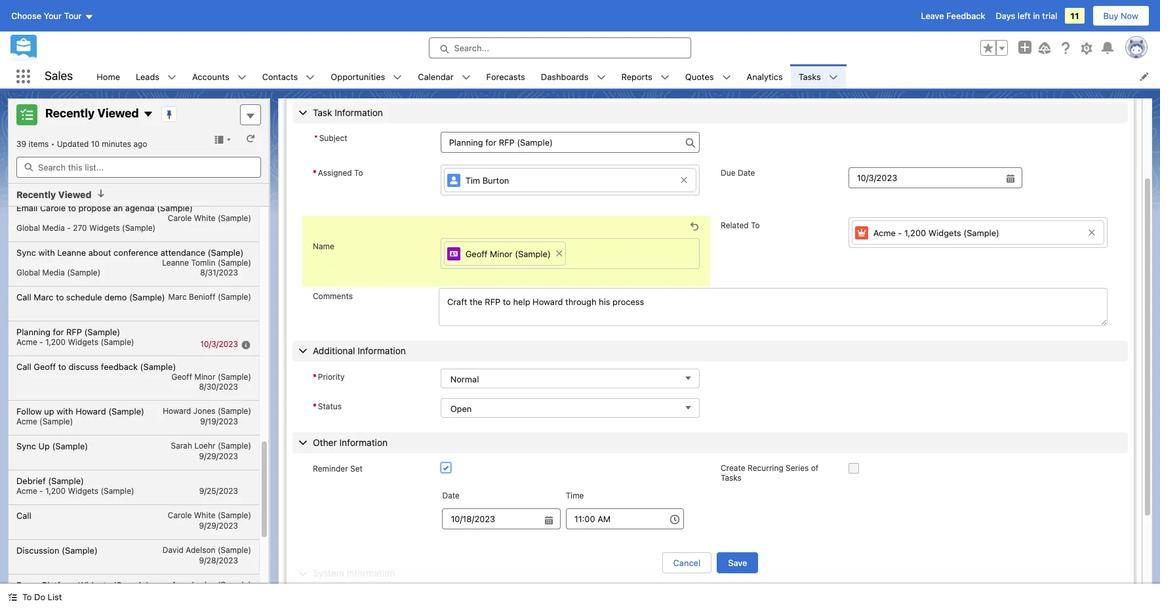 Task type: locate. For each thing, give the bounding box(es) containing it.
1 vertical spatial call
[[16, 361, 31, 372]]

text default image for quotes
[[722, 73, 731, 82]]

0 horizontal spatial to
[[22, 592, 32, 602]]

global
[[16, 223, 40, 233], [16, 267, 40, 277]]

1 global from the top
[[16, 223, 40, 233]]

tasks left recurring
[[721, 473, 742, 483]]

group
[[981, 40, 1009, 56]]

2 marc from the left
[[168, 292, 187, 302]]

task
[[313, 107, 332, 118]]

with
[[38, 247, 55, 258], [57, 406, 73, 416]]

leanne left tomlin
[[162, 258, 189, 267]]

1 vertical spatial date
[[443, 491, 460, 501]]

1 vertical spatial 1,200
[[45, 337, 66, 347]]

dashboards list item
[[533, 64, 614, 89]]

ago
[[134, 139, 147, 149]]

0 horizontal spatial date
[[443, 491, 460, 501]]

text default image inside calendar list item
[[462, 73, 471, 82]]

2 vertical spatial call
[[16, 510, 31, 521]]

0 horizontal spatial tasks
[[721, 473, 742, 483]]

1 howard from the left
[[76, 406, 106, 416]]

to right related
[[751, 220, 760, 230]]

0 vertical spatial 1,200
[[905, 228, 927, 238]]

date right due
[[738, 168, 756, 178]]

0 vertical spatial white
[[194, 213, 216, 223]]

to down demo
[[22, 592, 32, 602]]

marc down global media (sample)
[[34, 292, 54, 302]]

global for sync
[[16, 267, 40, 277]]

status
[[318, 402, 342, 411]]

10/3/2023
[[200, 339, 238, 349]]

media for carole
[[42, 223, 65, 233]]

to left schedule
[[56, 292, 64, 302]]

acme
[[874, 228, 896, 238], [16, 337, 37, 347], [16, 416, 37, 426], [16, 486, 37, 496]]

leave
[[922, 11, 945, 21]]

howard left the jones
[[163, 406, 191, 416]]

cancel button
[[663, 553, 712, 574]]

leads list item
[[128, 64, 184, 89]]

carole white (sample)
[[168, 510, 251, 520]]

text default image inside opportunities list item
[[393, 73, 402, 82]]

text default image inside the tasks 'list item'
[[829, 73, 839, 82]]

burton
[[483, 175, 509, 186]]

minutes
[[102, 139, 131, 149]]

1 media from the top
[[42, 223, 65, 233]]

text default image left calendar
[[393, 73, 402, 82]]

days
[[997, 11, 1016, 21]]

to for carole
[[68, 202, 76, 213]]

attendance
[[161, 247, 205, 258]]

1 vertical spatial media
[[42, 267, 65, 277]]

date up date text field
[[443, 491, 460, 501]]

to do list
[[22, 592, 62, 602]]

normal
[[451, 374, 479, 384]]

tasks inside 'list item'
[[799, 71, 822, 82]]

270
[[73, 223, 87, 233]]

about
[[88, 247, 111, 258]]

howard right up
[[76, 406, 106, 416]]

discussion
[[16, 545, 59, 556]]

1 horizontal spatial marc
[[168, 292, 187, 302]]

reminder set
[[313, 464, 363, 474]]

acme (sample)
[[16, 416, 73, 426]]

4 text default image from the left
[[722, 73, 731, 82]]

0 vertical spatial call
[[16, 292, 31, 302]]

2 call from the top
[[16, 361, 31, 372]]

global up planning
[[16, 267, 40, 277]]

0 vertical spatial to
[[354, 168, 363, 178]]

0 vertical spatial with
[[38, 247, 55, 258]]

None search field
[[16, 157, 261, 178]]

to inside email carole to propose an agenda (sample) carole white (sample)
[[68, 202, 76, 213]]

series
[[786, 463, 809, 473]]

text default image
[[167, 73, 177, 82], [237, 73, 247, 82], [306, 73, 315, 82], [597, 73, 606, 82], [829, 73, 839, 82], [143, 109, 153, 120], [97, 189, 106, 198], [8, 593, 17, 602]]

* for status
[[313, 402, 317, 411]]

schedule
[[66, 292, 102, 302]]

0 vertical spatial recently viewed
[[45, 106, 139, 120]]

1 horizontal spatial viewed
[[97, 106, 139, 120]]

* left subject
[[314, 133, 318, 143]]

information for other information
[[340, 437, 388, 448]]

sync for sync with leanne about conference attendance (sample) leanne tomlin (sample)
[[16, 247, 36, 258]]

0 horizontal spatial with
[[38, 247, 55, 258]]

tasks inside create recurring series of tasks
[[721, 473, 742, 483]]

recently viewed up email
[[16, 189, 91, 200]]

text default image down search...
[[462, 73, 471, 82]]

0 vertical spatial 9/29/2023
[[199, 451, 238, 461]]

1 horizontal spatial minor
[[490, 249, 513, 259]]

0 vertical spatial global
[[16, 223, 40, 233]]

text default image
[[393, 73, 402, 82], [462, 73, 471, 82], [661, 73, 670, 82], [722, 73, 731, 82]]

* left priority
[[313, 372, 317, 382]]

jordan
[[190, 580, 216, 590]]

white down 9/25/2023
[[194, 510, 216, 520]]

2 sync from the top
[[16, 441, 36, 451]]

9/29/2023 down the carole white (sample)
[[199, 521, 238, 531]]

information up set
[[340, 437, 388, 448]]

recently viewed status
[[16, 139, 57, 149]]

recently viewed up the "10" on the left of the page
[[45, 106, 139, 120]]

0 vertical spatial date
[[738, 168, 756, 178]]

recently up the updated
[[45, 106, 95, 120]]

subject
[[319, 133, 348, 143]]

2 media from the top
[[42, 267, 65, 277]]

leanne up global media (sample)
[[57, 247, 86, 258]]

information for system information
[[347, 568, 395, 579]]

additional information
[[313, 345, 406, 356]]

1 horizontal spatial howard
[[163, 406, 191, 416]]

dashboards
[[541, 71, 589, 82]]

acme - 1,200 widgets (sample) for debrief (sample)
[[16, 486, 134, 496]]

sync up global media (sample)
[[16, 247, 36, 258]]

system
[[313, 568, 344, 579]]

tim
[[466, 175, 480, 186]]

* left "assigned" at left
[[313, 168, 317, 178]]

1 vertical spatial to
[[56, 292, 64, 302]]

global down email
[[16, 223, 40, 233]]

1 vertical spatial to
[[751, 220, 760, 230]]

* left status
[[313, 402, 317, 411]]

0 vertical spatial media
[[42, 223, 65, 233]]

set
[[351, 464, 363, 474]]

* for assigned to
[[313, 168, 317, 178]]

sync with leanne about conference attendance (sample) leanne tomlin (sample)
[[16, 247, 251, 267]]

0 vertical spatial to
[[68, 202, 76, 213]]

1 call from the top
[[16, 292, 31, 302]]

9/29/2023
[[199, 451, 238, 461], [199, 521, 238, 531]]

contacts list item
[[254, 64, 323, 89]]

0 horizontal spatial marc
[[34, 292, 54, 302]]

global media (sample)
[[16, 267, 101, 277]]

conference
[[114, 247, 158, 258]]

media down the global media - 270 widgets (sample)
[[42, 267, 65, 277]]

information right system
[[347, 568, 395, 579]]

recently up email
[[16, 189, 56, 200]]

calendar list item
[[410, 64, 479, 89]]

0 vertical spatial viewed
[[97, 106, 139, 120]]

howard jones (sample)
[[163, 406, 251, 416]]

(sample) inside the call marc to schedule demo (sample) marc benioff (sample)
[[218, 292, 251, 302]]

geoff
[[466, 249, 488, 259], [34, 361, 56, 372], [172, 372, 192, 382]]

to for related to
[[751, 220, 760, 230]]

3 text default image from the left
[[661, 73, 670, 82]]

2 vertical spatial to
[[22, 592, 32, 602]]

0 vertical spatial tasks
[[799, 71, 822, 82]]

demo
[[16, 580, 40, 590]]

text default image right reports
[[661, 73, 670, 82]]

1 vertical spatial tasks
[[721, 473, 742, 483]]

home
[[97, 71, 120, 82]]

sales
[[45, 69, 73, 83]]

2 white from the top
[[194, 510, 216, 520]]

1 horizontal spatial to
[[354, 168, 363, 178]]

2 9/29/2023 from the top
[[199, 521, 238, 531]]

debrief
[[16, 475, 46, 486]]

2 horizontal spatial to
[[751, 220, 760, 230]]

date
[[738, 168, 756, 178], [443, 491, 460, 501]]

2 text default image from the left
[[462, 73, 471, 82]]

adelson
[[186, 545, 216, 555]]

text default image inside quotes list item
[[722, 73, 731, 82]]

None checkbox
[[849, 463, 860, 474]]

1 9/29/2023 from the top
[[199, 451, 238, 461]]

0 horizontal spatial howard
[[76, 406, 106, 416]]

forecasts
[[487, 71, 526, 82]]

to
[[354, 168, 363, 178], [751, 220, 760, 230], [22, 592, 32, 602]]

widgets
[[89, 223, 120, 233], [929, 228, 962, 238], [68, 337, 99, 347], [68, 486, 99, 496], [78, 580, 111, 590]]

2 vertical spatial 1,200
[[45, 486, 66, 496]]

0 vertical spatial sync
[[16, 247, 36, 258]]

to for marc
[[56, 292, 64, 302]]

email
[[16, 202, 38, 213]]

viewed
[[97, 106, 139, 120], [58, 189, 91, 200]]

follow
[[16, 406, 42, 416]]

1 vertical spatial 9/29/2023
[[199, 521, 238, 531]]

planning for rfp (sample)
[[16, 326, 120, 337]]

9/29/2023 down sarah loehr (sample)
[[199, 451, 238, 461]]

tasks right analytics link
[[799, 71, 822, 82]]

acme - 1,200 widgets (sample)
[[874, 228, 1000, 238], [16, 337, 134, 347], [16, 486, 134, 496]]

sync inside sync with leanne about conference attendance (sample) leanne tomlin (sample)
[[16, 247, 36, 258]]

discussion (sample)
[[16, 545, 98, 556]]

call down planning
[[16, 361, 31, 372]]

information for additional information
[[358, 345, 406, 356]]

call down debrief
[[16, 510, 31, 521]]

None text field
[[441, 132, 700, 153]]

1 vertical spatial recently
[[16, 189, 56, 200]]

1 text default image from the left
[[393, 73, 402, 82]]

viewed up minutes
[[97, 106, 139, 120]]

accounts list item
[[184, 64, 254, 89]]

1 vertical spatial global
[[16, 267, 40, 277]]

1 vertical spatial viewed
[[58, 189, 91, 200]]

of
[[812, 463, 819, 473]]

call for marc
[[16, 292, 31, 302]]

in
[[1034, 11, 1041, 21]]

search...
[[454, 43, 490, 53]]

minor inside call geoff to discuss feedback (sample) geoff minor (sample) 8/30/2023
[[195, 372, 216, 382]]

to
[[68, 202, 76, 213], [56, 292, 64, 302], [58, 361, 66, 372]]

list containing home
[[89, 64, 1161, 89]]

9/25/2023
[[199, 486, 238, 496]]

to inside button
[[22, 592, 32, 602]]

0 horizontal spatial minor
[[195, 372, 216, 382]]

Date text field
[[443, 509, 561, 530]]

viewed up propose
[[58, 189, 91, 200]]

discuss
[[69, 361, 99, 372]]

sarah
[[171, 441, 192, 451]]

1,200 for debrief (sample)
[[45, 486, 66, 496]]

items
[[29, 139, 49, 149]]

global media - 270 widgets (sample)
[[16, 223, 156, 233]]

1 vertical spatial white
[[194, 510, 216, 520]]

analytics
[[747, 71, 783, 82]]

9/29/2023 for call
[[199, 521, 238, 531]]

list
[[89, 64, 1161, 89]]

1 horizontal spatial tasks
[[799, 71, 822, 82]]

buy now button
[[1093, 5, 1150, 26]]

sync up (sample)
[[16, 441, 88, 451]]

with right up
[[57, 406, 73, 416]]

2 vertical spatial to
[[58, 361, 66, 372]]

1 white from the top
[[194, 213, 216, 223]]

leads link
[[128, 64, 167, 89]]

1 vertical spatial acme - 1,200 widgets (sample)
[[16, 337, 134, 347]]

text default image inside the to do list button
[[8, 593, 17, 602]]

marc inside the call marc to schedule demo (sample) marc benioff (sample)
[[168, 292, 187, 302]]

carole up david
[[168, 510, 192, 520]]

information down opportunities
[[335, 107, 383, 118]]

2 global from the top
[[16, 267, 40, 277]]

media left 270
[[42, 223, 65, 233]]

text default image right quotes
[[722, 73, 731, 82]]

choose
[[11, 11, 41, 21]]

1 horizontal spatial with
[[57, 406, 73, 416]]

benioff
[[189, 292, 216, 302]]

to up 270
[[68, 202, 76, 213]]

information right additional
[[358, 345, 406, 356]]

sync left up
[[16, 441, 36, 451]]

text default image inside leads 'list item'
[[167, 73, 177, 82]]

8/31/2023
[[200, 267, 238, 277]]

sync
[[16, 247, 36, 258], [16, 441, 36, 451]]

1 vertical spatial minor
[[195, 372, 216, 382]]

agenda
[[125, 202, 155, 213]]

white up "attendance"
[[194, 213, 216, 223]]

marc left benioff
[[168, 292, 187, 302]]

quotes link
[[678, 64, 722, 89]]

text default image for reports
[[661, 73, 670, 82]]

* subject
[[314, 133, 348, 143]]

call inside call geoff to discuss feedback (sample) geoff minor (sample) 8/30/2023
[[16, 361, 31, 372]]

text default image inside 'reports' list item
[[661, 73, 670, 82]]

media
[[42, 223, 65, 233], [42, 267, 65, 277]]

0 vertical spatial minor
[[490, 249, 513, 259]]

1 vertical spatial sync
[[16, 441, 36, 451]]

recently viewed|tasks|list view element
[[8, 98, 270, 609]]

white inside email carole to propose an agenda (sample) carole white (sample)
[[194, 213, 216, 223]]

to inside call geoff to discuss feedback (sample) geoff minor (sample) 8/30/2023
[[58, 361, 66, 372]]

call for geoff
[[16, 361, 31, 372]]

1 sync from the top
[[16, 247, 36, 258]]

None text field
[[849, 167, 1023, 188]]

to right "assigned" at left
[[354, 168, 363, 178]]

feedback
[[101, 361, 138, 372]]

additional
[[313, 345, 355, 356]]

call up planning
[[16, 292, 31, 302]]

to left discuss
[[58, 361, 66, 372]]

2 vertical spatial acme - 1,200 widgets (sample)
[[16, 486, 134, 496]]

information
[[335, 107, 383, 118], [358, 345, 406, 356], [340, 437, 388, 448], [347, 568, 395, 579]]

with up global media (sample)
[[38, 247, 55, 258]]

9/28/2023
[[199, 556, 238, 565]]

text default image for opportunities
[[393, 73, 402, 82]]

leanne
[[57, 247, 86, 258], [162, 258, 189, 267]]

* for priority
[[313, 372, 317, 382]]



Task type: describe. For each thing, give the bounding box(es) containing it.
none search field inside the 'recently viewed|tasks|list view' element
[[16, 157, 261, 178]]

sync for sync up (sample)
[[16, 441, 36, 451]]

list
[[48, 592, 62, 602]]

for
[[53, 326, 64, 337]]

propose
[[78, 202, 111, 213]]

normal button
[[441, 369, 700, 388]]

1 vertical spatial with
[[57, 406, 73, 416]]

to do list button
[[0, 584, 70, 610]]

system information
[[313, 568, 395, 579]]

name
[[313, 241, 335, 251]]

david
[[163, 545, 184, 555]]

text default image inside contacts list item
[[306, 73, 315, 82]]

assigned
[[318, 168, 352, 178]]

demo
[[105, 292, 127, 302]]

Time text field
[[566, 509, 684, 530]]

1,200 for planning for rfp (sample)
[[45, 337, 66, 347]]

platform
[[42, 580, 76, 590]]

open button
[[441, 398, 700, 418]]

buy now
[[1104, 11, 1139, 21]]

forecasts link
[[479, 64, 533, 89]]

save button
[[717, 553, 759, 574]]

david adelson (sample)
[[163, 545, 251, 555]]

up
[[38, 441, 50, 451]]

opportunities list item
[[323, 64, 410, 89]]

0 horizontal spatial geoff
[[34, 361, 56, 372]]

opportunities
[[331, 71, 385, 82]]

geoff minor (sample) link
[[444, 241, 566, 266]]

tasks list item
[[791, 64, 846, 89]]

amy jordan (sample)
[[172, 580, 251, 590]]

reports list item
[[614, 64, 678, 89]]

tim burton
[[466, 175, 509, 186]]

tim burton link
[[444, 168, 697, 192]]

3 call from the top
[[16, 510, 31, 521]]

information for task information
[[335, 107, 383, 118]]

9/19/2023
[[200, 416, 238, 426]]

1 vertical spatial recently viewed
[[16, 189, 91, 200]]

open
[[451, 403, 472, 414]]

to for assigned to
[[354, 168, 363, 178]]

system information button
[[293, 563, 1129, 584]]

media for with
[[42, 267, 65, 277]]

calendar
[[418, 71, 454, 82]]

date inside group
[[443, 491, 460, 501]]

assigned to
[[318, 168, 363, 178]]

days left in trial
[[997, 11, 1058, 21]]

trial
[[1043, 11, 1058, 21]]

rfp
[[66, 326, 82, 337]]

sarah loehr (sample)
[[171, 441, 251, 451]]

1 horizontal spatial geoff
[[172, 372, 192, 382]]

global for email
[[16, 223, 40, 233]]

reminder
[[313, 464, 348, 474]]

0 vertical spatial acme - 1,200 widgets (sample)
[[874, 228, 1000, 238]]

cancel
[[674, 558, 701, 568]]

text default image inside the accounts 'list item'
[[237, 73, 247, 82]]

acme - 1,200 widgets (sample) link
[[852, 220, 1105, 245]]

call marc to schedule demo (sample) marc benioff (sample)
[[16, 292, 251, 302]]

1 marc from the left
[[34, 292, 54, 302]]

date group
[[443, 484, 561, 530]]

0 horizontal spatial leanne
[[57, 247, 86, 258]]

widgets inside acme - 1,200 widgets (sample) link
[[929, 228, 962, 238]]

with inside sync with leanne about conference attendance (sample) leanne tomlin (sample)
[[38, 247, 55, 258]]

accounts
[[192, 71, 229, 82]]

task information
[[313, 107, 383, 118]]

contacts link
[[254, 64, 306, 89]]

2 horizontal spatial geoff
[[466, 249, 488, 259]]

leads
[[136, 71, 160, 82]]

create recurring series of tasks
[[721, 463, 819, 483]]

analytics link
[[739, 64, 791, 89]]

time
[[566, 491, 584, 501]]

0 vertical spatial recently
[[45, 106, 95, 120]]

quotes list item
[[678, 64, 739, 89]]

contacts
[[262, 71, 298, 82]]

text default image inside dashboards list item
[[597, 73, 606, 82]]

1 horizontal spatial leanne
[[162, 258, 189, 267]]

0 horizontal spatial viewed
[[58, 189, 91, 200]]

•
[[51, 139, 55, 149]]

carole right email
[[40, 202, 66, 213]]

now
[[1122, 11, 1139, 21]]

carole up "attendance"
[[168, 213, 192, 223]]

Comments text field
[[439, 288, 1108, 326]]

your
[[44, 11, 62, 21]]

quotes
[[686, 71, 714, 82]]

amy
[[172, 580, 188, 590]]

reports
[[622, 71, 653, 82]]

Search Recently Viewed list view. search field
[[16, 157, 261, 178]]

debrief (sample)
[[16, 475, 84, 486]]

task information button
[[293, 102, 1129, 123]]

opportunities link
[[323, 64, 393, 89]]

leave feedback
[[922, 11, 986, 21]]

related
[[721, 220, 749, 230]]

39
[[16, 139, 26, 149]]

other information button
[[293, 432, 1129, 453]]

2 howard from the left
[[163, 406, 191, 416]]

planning
[[16, 326, 51, 337]]

loehr
[[195, 441, 216, 451]]

1 horizontal spatial date
[[738, 168, 756, 178]]

updated
[[57, 139, 89, 149]]

due date
[[721, 168, 756, 178]]

jones
[[193, 406, 216, 416]]

due
[[721, 168, 736, 178]]

text default image for calendar
[[462, 73, 471, 82]]

accounts link
[[184, 64, 237, 89]]

39 items • updated 10 minutes ago
[[16, 139, 147, 149]]

acme - 1,200 widgets (sample) for planning for rfp (sample)
[[16, 337, 134, 347]]

to for geoff
[[58, 361, 66, 372]]

home link
[[89, 64, 128, 89]]

demo platform widgets (sample)
[[16, 580, 149, 590]]

follow up with howard (sample)
[[16, 406, 144, 416]]

tour
[[64, 11, 82, 21]]

email carole to propose an agenda (sample) carole white (sample)
[[16, 202, 251, 223]]

9/29/2023 for sync up (sample)
[[199, 451, 238, 461]]

8/30/2023
[[199, 382, 238, 391]]

left
[[1018, 11, 1031, 21]]

call geoff to discuss feedback (sample) geoff minor (sample) 8/30/2023
[[16, 361, 251, 391]]



Task type: vqa. For each thing, say whether or not it's contained in the screenshot.


